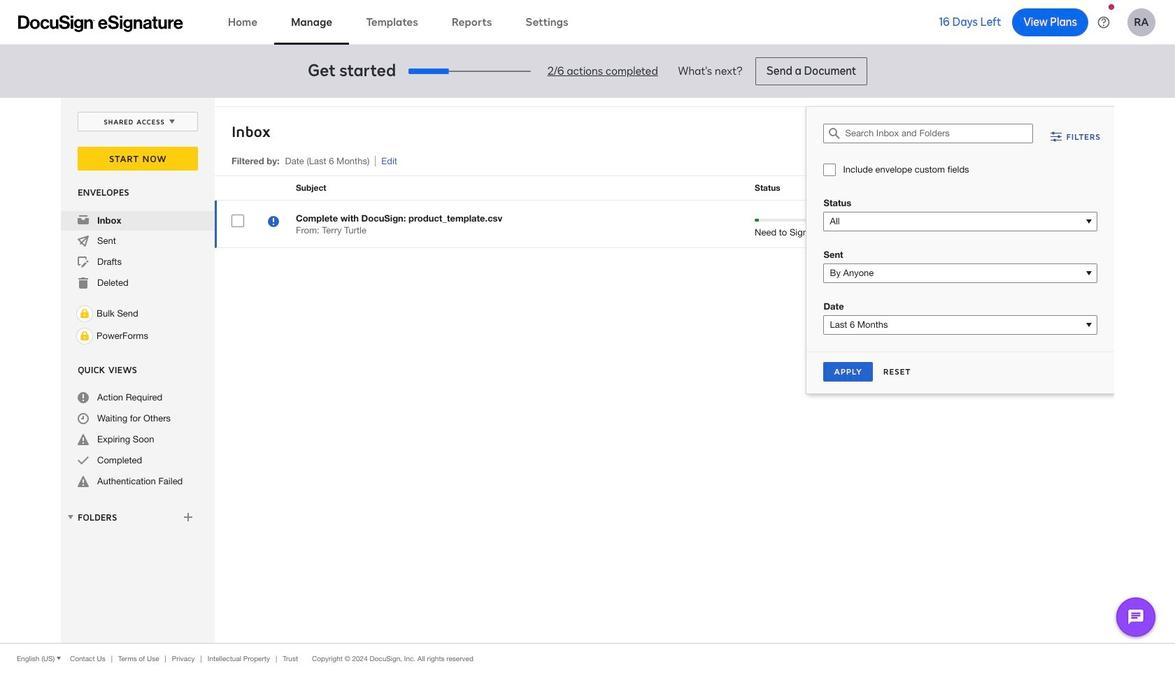 Task type: describe. For each thing, give the bounding box(es) containing it.
Search Inbox and Folders text field
[[845, 125, 1033, 143]]

1 alert image from the top
[[78, 434, 89, 446]]

more info region
[[0, 644, 1175, 674]]

lock image
[[76, 328, 93, 345]]

draft image
[[78, 257, 89, 268]]

clock image
[[78, 413, 89, 425]]

sent image
[[78, 236, 89, 247]]

lock image
[[76, 306, 93, 322]]



Task type: vqa. For each thing, say whether or not it's contained in the screenshot.
templates Image
no



Task type: locate. For each thing, give the bounding box(es) containing it.
action required image
[[78, 392, 89, 404]]

secondary navigation region
[[61, 98, 1118, 644]]

2 alert image from the top
[[78, 476, 89, 488]]

completed image
[[78, 455, 89, 467]]

docusign esignature image
[[18, 15, 183, 32]]

alert image
[[78, 434, 89, 446], [78, 476, 89, 488]]

alert image down clock image
[[78, 434, 89, 446]]

inbox image
[[78, 215, 89, 226]]

1 vertical spatial alert image
[[78, 476, 89, 488]]

trash image
[[78, 278, 89, 289]]

view folders image
[[65, 512, 76, 523]]

need to sign image
[[268, 216, 279, 229]]

0 vertical spatial alert image
[[78, 434, 89, 446]]

alert image down completed image
[[78, 476, 89, 488]]



